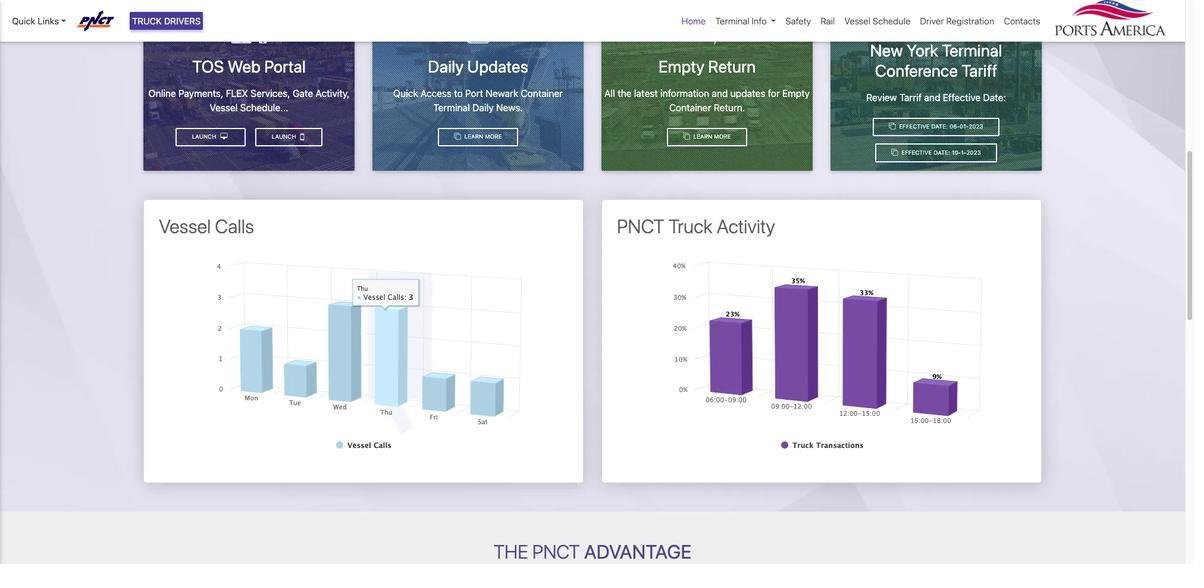 Task type: locate. For each thing, give the bounding box(es) containing it.
to
[[454, 88, 463, 99]]

learn more link
[[438, 128, 518, 147], [667, 128, 748, 147]]

quick left 'access'
[[393, 88, 418, 99]]

0 horizontal spatial terminal
[[434, 102, 470, 113]]

learn more for updates
[[463, 134, 502, 140]]

date: left the 06-
[[932, 123, 948, 130]]

1 horizontal spatial launch
[[272, 134, 298, 140]]

2 learn from the left
[[694, 134, 713, 140]]

advantage
[[584, 540, 692, 563]]

updates
[[731, 88, 766, 99]]

web
[[228, 57, 261, 76]]

0 vertical spatial empty
[[659, 57, 705, 76]]

1 horizontal spatial learn more link
[[667, 128, 748, 147]]

portal
[[264, 57, 306, 76]]

empty up "information"
[[659, 57, 705, 76]]

clone image down review
[[889, 123, 896, 130]]

more
[[485, 134, 502, 140], [714, 134, 731, 140]]

0 vertical spatial container
[[521, 88, 563, 99]]

clone image down quick access to port newark container terminal daily news.
[[454, 133, 461, 140]]

clone image inside effective date: 10-1-2023 link
[[892, 149, 898, 156]]

tariff
[[962, 61, 998, 80]]

online payments, flex services, gate activity, vessel schedule...
[[149, 88, 350, 113]]

vessel right "rail"
[[845, 15, 871, 26]]

2 vertical spatial terminal
[[434, 102, 470, 113]]

0 horizontal spatial learn more
[[463, 134, 502, 140]]

date:
[[984, 92, 1006, 103], [932, 123, 948, 130], [934, 149, 951, 156]]

vessel for schedule
[[845, 15, 871, 26]]

launch link down schedule...
[[255, 128, 323, 147]]

0 horizontal spatial more
[[485, 134, 502, 140]]

1 vertical spatial clone image
[[684, 133, 690, 140]]

effective for effective date: 10-1-2023
[[902, 149, 932, 156]]

terminal
[[716, 15, 750, 26], [942, 41, 1003, 60], [434, 102, 470, 113]]

truck left 'activity'
[[669, 215, 713, 238]]

and
[[712, 88, 728, 99], [925, 92, 941, 103]]

1 vertical spatial effective
[[900, 123, 930, 130]]

drivers
[[164, 15, 201, 26]]

schedule...
[[240, 102, 288, 113]]

all the latest information and updates for empty container return.
[[605, 88, 810, 113]]

effective down tarrif at the top of page
[[900, 123, 930, 130]]

clone image inside effective date: 06-01-2023 link
[[889, 123, 896, 130]]

1 horizontal spatial container
[[670, 102, 712, 113]]

learn more link down quick access to port newark container terminal daily news.
[[438, 128, 518, 147]]

rail link
[[816, 9, 840, 32]]

launch for desktop icon
[[192, 134, 218, 140]]

learn down quick access to port newark container terminal daily news.
[[465, 134, 484, 140]]

york
[[907, 41, 939, 60]]

1 more from the left
[[485, 134, 502, 140]]

2 launch from the left
[[192, 134, 218, 140]]

date: left 10-
[[934, 149, 951, 156]]

1 vertical spatial container
[[670, 102, 712, 113]]

learn more for return
[[692, 134, 731, 140]]

1 horizontal spatial clone image
[[892, 149, 898, 156]]

terminal inside quick access to port newark container terminal daily news.
[[434, 102, 470, 113]]

1 horizontal spatial terminal
[[716, 15, 750, 26]]

effective for effective date: 06-01-2023
[[900, 123, 930, 130]]

terminal down to
[[434, 102, 470, 113]]

quick links
[[12, 15, 59, 26]]

for
[[768, 88, 780, 99]]

0 vertical spatial daily
[[428, 57, 464, 76]]

0 horizontal spatial daily
[[428, 57, 464, 76]]

daily
[[428, 57, 464, 76], [473, 102, 494, 113]]

truck left drivers
[[132, 15, 162, 26]]

vessel down flex
[[210, 102, 238, 113]]

vessel left calls on the left top of the page
[[159, 215, 211, 238]]

0 horizontal spatial and
[[712, 88, 728, 99]]

1 horizontal spatial learn more
[[692, 134, 731, 140]]

0 horizontal spatial launch
[[192, 134, 218, 140]]

clone image left effective date: 10-1-2023
[[892, 149, 898, 156]]

2023 inside effective date: 06-01-2023 link
[[969, 123, 984, 130]]

2 learn more link from the left
[[667, 128, 748, 147]]

links
[[38, 15, 59, 26]]

clone image for empty return
[[684, 133, 690, 140]]

0 vertical spatial pnct
[[617, 215, 665, 238]]

container down "information"
[[670, 102, 712, 113]]

safety
[[786, 15, 811, 26]]

0 vertical spatial vessel
[[845, 15, 871, 26]]

daily up 'access'
[[428, 57, 464, 76]]

vessel schedule
[[845, 15, 911, 26]]

2 horizontal spatial terminal
[[942, 41, 1003, 60]]

2023
[[969, 123, 984, 130], [967, 149, 981, 156]]

2 more from the left
[[714, 134, 731, 140]]

launch left mobile image
[[272, 134, 298, 140]]

terminal info link
[[711, 9, 781, 32]]

0 horizontal spatial container
[[521, 88, 563, 99]]

1 vertical spatial 2023
[[967, 149, 981, 156]]

1 learn more link from the left
[[438, 128, 518, 147]]

review tarrif and effective date:
[[867, 92, 1006, 103]]

launch left desktop icon
[[192, 134, 218, 140]]

2 vertical spatial vessel
[[159, 215, 211, 238]]

more for return
[[714, 134, 731, 140]]

home
[[682, 15, 706, 26]]

1 horizontal spatial more
[[714, 134, 731, 140]]

and right tarrif at the top of page
[[925, 92, 941, 103]]

learn more link down all the latest information and updates for empty container return.
[[667, 128, 748, 147]]

clone image for effective date: 10-1-2023
[[892, 149, 898, 156]]

0 horizontal spatial truck
[[132, 15, 162, 26]]

learn more down quick access to port newark container terminal daily news.
[[463, 134, 502, 140]]

clone image inside learn more 'link'
[[454, 133, 461, 140]]

1 vertical spatial truck
[[669, 215, 713, 238]]

rail
[[821, 15, 835, 26]]

vessel inside vessel schedule link
[[845, 15, 871, 26]]

2023 right 10-
[[967, 149, 981, 156]]

1 launch link from the left
[[255, 128, 323, 147]]

terminal left 'info' on the top
[[716, 15, 750, 26]]

0 vertical spatial quick
[[12, 15, 35, 26]]

clone image
[[889, 123, 896, 130], [684, 133, 690, 140]]

daily down port
[[473, 102, 494, 113]]

1 learn from the left
[[465, 134, 484, 140]]

contacts link
[[1000, 9, 1046, 32]]

mobile image
[[300, 132, 304, 142]]

port
[[465, 88, 483, 99]]

1 horizontal spatial quick
[[393, 88, 418, 99]]

quick inside quick access to port newark container terminal daily news.
[[393, 88, 418, 99]]

1 horizontal spatial daily
[[473, 102, 494, 113]]

learn down all the latest information and updates for empty container return.
[[694, 134, 713, 140]]

container
[[521, 88, 563, 99], [670, 102, 712, 113]]

1 horizontal spatial clone image
[[889, 123, 896, 130]]

1 vertical spatial clone image
[[892, 149, 898, 156]]

quick left links
[[12, 15, 35, 26]]

information
[[661, 88, 710, 99]]

more down return.
[[714, 134, 731, 140]]

effective date: 10-1-2023 link
[[875, 144, 998, 163]]

learn more down return.
[[692, 134, 731, 140]]

0 horizontal spatial clone image
[[684, 133, 690, 140]]

clone image down all the latest information and updates for empty container return.
[[684, 133, 690, 140]]

1 learn more from the left
[[463, 134, 502, 140]]

clone image
[[454, 133, 461, 140], [892, 149, 898, 156]]

clone image inside learn more 'link'
[[684, 133, 690, 140]]

1 horizontal spatial learn
[[694, 134, 713, 140]]

1 horizontal spatial truck
[[669, 215, 713, 238]]

0 vertical spatial clone image
[[454, 133, 461, 140]]

new york terminal conference tariff
[[871, 41, 1003, 80]]

and up return.
[[712, 88, 728, 99]]

1 vertical spatial terminal
[[942, 41, 1003, 60]]

0 horizontal spatial learn
[[465, 134, 484, 140]]

2 vertical spatial date:
[[934, 149, 951, 156]]

container inside quick access to port newark container terminal daily news.
[[521, 88, 563, 99]]

1 vertical spatial empty
[[783, 88, 810, 99]]

0 vertical spatial terminal
[[716, 15, 750, 26]]

vessel schedule link
[[840, 9, 916, 32]]

effective
[[943, 92, 981, 103], [900, 123, 930, 130], [902, 149, 932, 156]]

calls
[[215, 215, 254, 238]]

0 vertical spatial clone image
[[889, 123, 896, 130]]

all
[[605, 88, 615, 99]]

return
[[708, 57, 756, 76]]

0 horizontal spatial quick
[[12, 15, 35, 26]]

2 vertical spatial effective
[[902, 149, 932, 156]]

more down the news.
[[485, 134, 502, 140]]

1 launch from the left
[[272, 134, 298, 140]]

quick links link
[[12, 14, 66, 28]]

truck
[[132, 15, 162, 26], [669, 215, 713, 238]]

contacts
[[1004, 15, 1041, 26]]

services,
[[251, 88, 290, 99]]

1 vertical spatial pnct
[[533, 540, 580, 563]]

2023 inside effective date: 10-1-2023 link
[[967, 149, 981, 156]]

learn for return
[[694, 134, 713, 140]]

launch link
[[255, 128, 323, 147], [176, 128, 246, 147]]

new
[[871, 41, 903, 60]]

0 horizontal spatial learn more link
[[438, 128, 518, 147]]

flex
[[226, 88, 248, 99]]

0 horizontal spatial clone image
[[454, 133, 461, 140]]

gate
[[293, 88, 313, 99]]

0 horizontal spatial launch link
[[176, 128, 246, 147]]

news.
[[496, 102, 523, 113]]

1 horizontal spatial empty
[[783, 88, 810, 99]]

quick for quick access to port newark container terminal daily news.
[[393, 88, 418, 99]]

1 vertical spatial daily
[[473, 102, 494, 113]]

date: down tariff
[[984, 92, 1006, 103]]

empty right for
[[783, 88, 810, 99]]

terminal up tariff
[[942, 41, 1003, 60]]

effective up the '01-'
[[943, 92, 981, 103]]

learn
[[465, 134, 484, 140], [694, 134, 713, 140]]

quick
[[12, 15, 35, 26], [393, 88, 418, 99]]

launch
[[272, 134, 298, 140], [192, 134, 218, 140]]

0 vertical spatial effective
[[943, 92, 981, 103]]

2 learn more from the left
[[692, 134, 731, 140]]

launch link down payments,
[[176, 128, 246, 147]]

pnct
[[617, 215, 665, 238], [533, 540, 580, 563]]

empty
[[659, 57, 705, 76], [783, 88, 810, 99]]

0 horizontal spatial pnct
[[533, 540, 580, 563]]

the pnct advantage
[[494, 540, 692, 563]]

2023 for 01-
[[969, 123, 984, 130]]

2023 right the 06-
[[969, 123, 984, 130]]

1 vertical spatial vessel
[[210, 102, 238, 113]]

1 vertical spatial date:
[[932, 123, 948, 130]]

0 vertical spatial 2023
[[969, 123, 984, 130]]

vessel
[[845, 15, 871, 26], [210, 102, 238, 113], [159, 215, 211, 238]]

learn more
[[463, 134, 502, 140], [692, 134, 731, 140]]

1 vertical spatial quick
[[393, 88, 418, 99]]

container up the news.
[[521, 88, 563, 99]]

1 horizontal spatial launch link
[[255, 128, 323, 147]]

effective down effective date: 06-01-2023 link
[[902, 149, 932, 156]]



Task type: vqa. For each thing, say whether or not it's contained in the screenshot.
committed
no



Task type: describe. For each thing, give the bounding box(es) containing it.
1 horizontal spatial and
[[925, 92, 941, 103]]

truck drivers link
[[130, 12, 203, 30]]

safety link
[[781, 9, 816, 32]]

schedule
[[873, 15, 911, 26]]

vessel for calls
[[159, 215, 211, 238]]

empty return
[[659, 57, 756, 76]]

effective date: 06-01-2023 link
[[873, 118, 1000, 137]]

updates
[[467, 57, 528, 76]]

tos
[[192, 57, 224, 76]]

and inside all the latest information and updates for empty container return.
[[712, 88, 728, 99]]

10-
[[952, 149, 961, 156]]

2 launch link from the left
[[176, 128, 246, 147]]

driver
[[920, 15, 944, 26]]

registration
[[947, 15, 995, 26]]

learn more link for updates
[[438, 128, 518, 147]]

daily updates
[[428, 57, 528, 76]]

1-
[[961, 149, 967, 156]]

terminal info
[[716, 15, 767, 26]]

clone image for new york terminal conference tariff
[[889, 123, 896, 130]]

date: for 1-
[[934, 149, 951, 156]]

driver registration
[[920, 15, 995, 26]]

01-
[[960, 123, 969, 130]]

activity
[[717, 215, 775, 238]]

payments,
[[179, 88, 223, 99]]

latest
[[634, 88, 658, 99]]

quick for quick links
[[12, 15, 35, 26]]

container inside all the latest information and updates for empty container return.
[[670, 102, 712, 113]]

2023 for 1-
[[967, 149, 981, 156]]

activity,
[[316, 88, 350, 99]]

daily inside quick access to port newark container terminal daily news.
[[473, 102, 494, 113]]

06-
[[950, 123, 960, 130]]

empty inside all the latest information and updates for empty container return.
[[783, 88, 810, 99]]

info
[[752, 15, 767, 26]]

the
[[494, 540, 528, 563]]

desktop image
[[220, 133, 228, 140]]

learn for updates
[[465, 134, 484, 140]]

effective date: 10-1-2023
[[900, 149, 981, 156]]

clone image for learn more
[[454, 133, 461, 140]]

access
[[421, 88, 452, 99]]

pnct truck activity
[[617, 215, 775, 238]]

tarrif
[[900, 92, 922, 103]]

vessel calls
[[159, 215, 254, 238]]

the
[[618, 88, 632, 99]]

0 vertical spatial date:
[[984, 92, 1006, 103]]

driver registration link
[[916, 9, 1000, 32]]

0 vertical spatial truck
[[132, 15, 162, 26]]

0 horizontal spatial empty
[[659, 57, 705, 76]]

conference
[[875, 61, 958, 80]]

effective date: 06-01-2023
[[898, 123, 984, 130]]

truck drivers
[[132, 15, 201, 26]]

1 horizontal spatial pnct
[[617, 215, 665, 238]]

home link
[[677, 9, 711, 32]]

newark
[[486, 88, 519, 99]]

more for updates
[[485, 134, 502, 140]]

date: for 01-
[[932, 123, 948, 130]]

launch for mobile image
[[272, 134, 298, 140]]

terminal inside new york terminal conference tariff
[[942, 41, 1003, 60]]

vessel inside online payments, flex services, gate activity, vessel schedule...
[[210, 102, 238, 113]]

online
[[149, 88, 176, 99]]

quick access to port newark container terminal daily news.
[[393, 88, 563, 113]]

review
[[867, 92, 897, 103]]

return.
[[714, 102, 745, 113]]

tos web portal
[[192, 57, 306, 76]]

learn more link for return
[[667, 128, 748, 147]]



